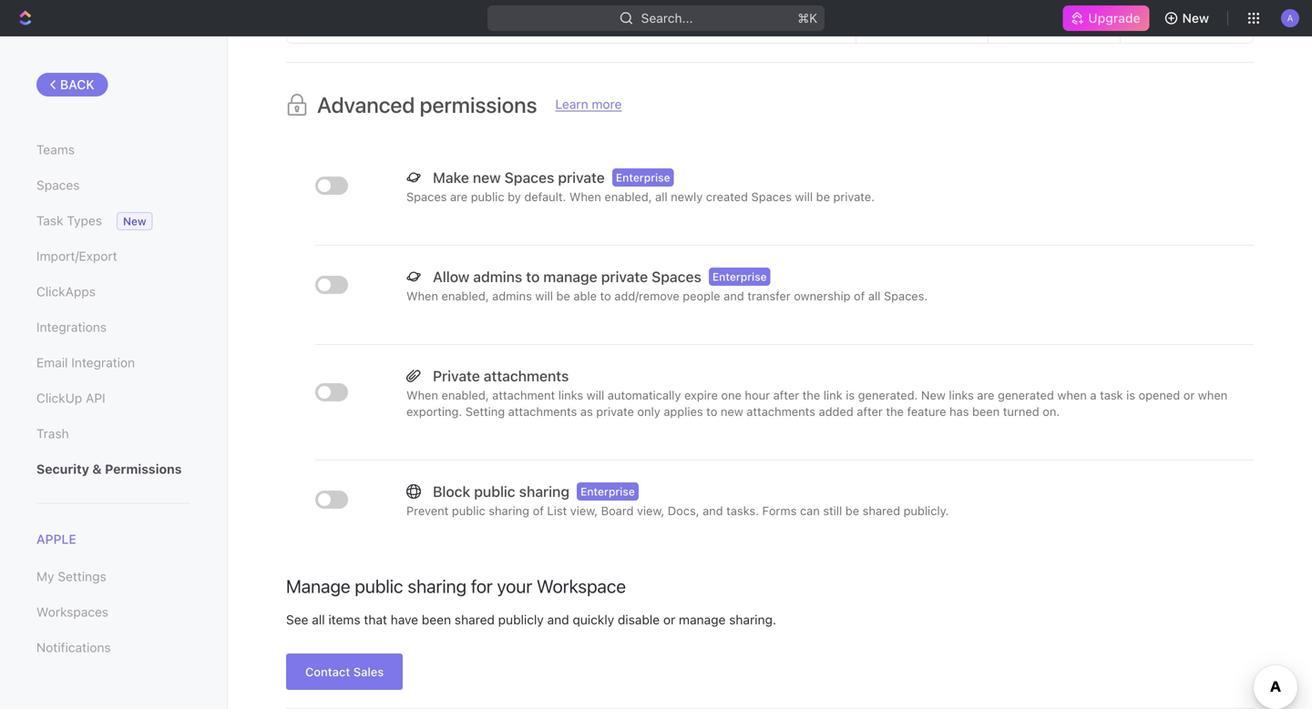 Task type: describe. For each thing, give the bounding box(es) containing it.
make
[[433, 169, 469, 186]]

private attachments
[[433, 368, 569, 385]]

can
[[800, 504, 820, 518]]

able
[[574, 289, 597, 303]]

hour
[[745, 389, 770, 402]]

make new spaces private enterprise
[[433, 169, 670, 186]]

applies
[[664, 405, 703, 419]]

new inside new 'button'
[[1183, 10, 1209, 26]]

1 horizontal spatial the
[[886, 405, 904, 419]]

1 view, from the left
[[570, 504, 598, 518]]

board
[[601, 504, 634, 518]]

prevent public sharing of list view, board view, docs, and tasks. forms can still be shared publicly.
[[406, 504, 949, 518]]

and for block public sharing
[[703, 504, 723, 518]]

transfer
[[748, 289, 791, 303]]

task
[[36, 213, 63, 228]]

upgrade
[[1089, 10, 1141, 26]]

spaces down make
[[406, 190, 447, 204]]

block
[[433, 483, 471, 501]]

as
[[580, 405, 593, 419]]

email integration link
[[36, 348, 190, 379]]

email
[[36, 355, 68, 370]]

disable
[[618, 613, 660, 628]]

items
[[328, 613, 361, 628]]

teams link
[[36, 134, 190, 165]]

search...
[[641, 10, 693, 26]]

1 horizontal spatial be
[[816, 190, 830, 204]]

1 vertical spatial private
[[601, 268, 648, 286]]

1 vertical spatial after
[[857, 405, 883, 419]]

setting
[[466, 405, 505, 419]]

clickapps link
[[36, 277, 190, 308]]

created
[[706, 190, 748, 204]]

public for of
[[452, 504, 486, 518]]

contact sales
[[305, 666, 384, 679]]

1 vertical spatial to
[[600, 289, 611, 303]]

a
[[1287, 13, 1294, 23]]

default.
[[524, 190, 566, 204]]

trash link
[[36, 419, 190, 450]]

exporting.
[[406, 405, 462, 419]]

block public sharing enterprise
[[433, 483, 635, 501]]

clickup api link
[[36, 383, 190, 414]]

only
[[638, 405, 661, 419]]

generated
[[998, 389, 1054, 402]]

email integration
[[36, 355, 135, 370]]

public for for
[[355, 576, 403, 597]]

when enabled, attachment links will automatically expire one hour after the link is generated. new links are generated when a task is opened or when exporting. setting attachments as private only applies to new attachments added after the feature has been turned on.
[[406, 389, 1228, 419]]

have
[[391, 613, 418, 628]]

permissions
[[420, 92, 537, 117]]

spaces right created
[[751, 190, 792, 204]]

0 vertical spatial are
[[450, 190, 468, 204]]

security & permissions
[[36, 462, 182, 477]]

2 is from the left
[[1127, 389, 1136, 402]]

spaces link
[[36, 170, 190, 201]]

back link
[[36, 73, 108, 97]]

your
[[497, 576, 532, 597]]

security
[[36, 462, 89, 477]]

spaces up when enabled, admins will be able to add/remove people and transfer ownership of all spaces.
[[652, 268, 702, 286]]

attachments down hour
[[747, 405, 816, 419]]

clickup
[[36, 391, 82, 406]]

sharing for enterprise
[[519, 483, 570, 501]]

1 horizontal spatial shared
[[863, 504, 901, 518]]

manage public sharing for your workspace
[[286, 576, 626, 597]]

on.
[[1043, 405, 1060, 419]]

api
[[86, 391, 105, 406]]

advanced
[[317, 92, 415, 117]]

2 vertical spatial be
[[846, 504, 860, 518]]

add/remove
[[615, 289, 680, 303]]

opened
[[1139, 389, 1180, 402]]

forms
[[762, 504, 797, 518]]

1 links from the left
[[559, 389, 583, 402]]

permissions
[[105, 462, 182, 477]]

spaces up by
[[505, 169, 554, 186]]

sharing.
[[729, 613, 776, 628]]

0 horizontal spatial and
[[547, 613, 569, 628]]

publicly
[[498, 613, 544, 628]]

security & permissions link
[[36, 454, 190, 485]]

workspace
[[537, 576, 626, 597]]

integrations
[[36, 320, 107, 335]]

public left by
[[471, 190, 505, 204]]

publicly.
[[904, 504, 949, 518]]

newly
[[671, 190, 703, 204]]

⌘k
[[798, 10, 818, 26]]

1 vertical spatial all
[[868, 289, 881, 303]]

import/export
[[36, 249, 117, 264]]

&
[[92, 462, 102, 477]]

workspaces
[[36, 605, 109, 620]]

see
[[286, 613, 308, 628]]

allow
[[433, 268, 470, 286]]

list
[[547, 504, 567, 518]]

generated.
[[858, 389, 918, 402]]



Task type: vqa. For each thing, say whether or not it's contained in the screenshot.
Task 1
no



Task type: locate. For each thing, give the bounding box(es) containing it.
0 vertical spatial or
[[1184, 389, 1195, 402]]

spaces are public by default. when enabled, all newly created spaces will be private.
[[406, 190, 875, 204]]

1 vertical spatial will
[[535, 289, 553, 303]]

the left link
[[803, 389, 821, 402]]

turned
[[1003, 405, 1040, 419]]

clickup api
[[36, 391, 105, 406]]

notifications link
[[36, 633, 190, 664]]

0 vertical spatial new
[[1183, 10, 1209, 26]]

and right docs,
[[703, 504, 723, 518]]

after down generated.
[[857, 405, 883, 419]]

0 horizontal spatial been
[[422, 613, 451, 628]]

will down allow admins to manage private spaces
[[535, 289, 553, 303]]

when up exporting. at the left bottom of the page
[[406, 389, 438, 402]]

enabled, for allow admins to manage private spaces
[[442, 289, 489, 303]]

1 vertical spatial or
[[663, 613, 676, 628]]

to inside 'when enabled, attachment links will automatically expire one hour after the link is generated. new links are generated when a task is opened or when exporting. setting attachments as private only applies to new attachments added after the feature has been turned on.'
[[707, 405, 718, 419]]

after right hour
[[773, 389, 799, 402]]

0 horizontal spatial be
[[556, 289, 570, 303]]

expire
[[684, 389, 718, 402]]

sharing down block public sharing enterprise on the bottom of the page
[[489, 504, 530, 518]]

links
[[559, 389, 583, 402], [949, 389, 974, 402]]

1 horizontal spatial view,
[[637, 504, 665, 518]]

2 links from the left
[[949, 389, 974, 402]]

0 horizontal spatial shared
[[455, 613, 495, 628]]

2 vertical spatial will
[[587, 389, 604, 402]]

back
[[60, 77, 95, 92]]

1 horizontal spatial will
[[587, 389, 604, 402]]

is right task
[[1127, 389, 1136, 402]]

to down the expire
[[707, 405, 718, 419]]

or right "disable"
[[663, 613, 676, 628]]

has
[[950, 405, 969, 419]]

1 horizontal spatial or
[[1184, 389, 1195, 402]]

private
[[433, 368, 480, 385]]

0 horizontal spatial of
[[533, 504, 544, 518]]

0 horizontal spatial new
[[473, 169, 501, 186]]

workspaces link
[[36, 598, 190, 629]]

1 horizontal spatial to
[[600, 289, 611, 303]]

0 horizontal spatial all
[[312, 613, 325, 628]]

0 vertical spatial admins
[[473, 268, 522, 286]]

0 vertical spatial enterprise
[[616, 171, 670, 184]]

new right upgrade
[[1183, 10, 1209, 26]]

enterprise up transfer
[[713, 271, 767, 283]]

new
[[1183, 10, 1209, 26], [123, 215, 146, 228], [921, 389, 946, 402]]

shared down for
[[455, 613, 495, 628]]

2 vertical spatial enterprise
[[581, 486, 635, 498]]

1 horizontal spatial is
[[1127, 389, 1136, 402]]

2 vertical spatial private
[[596, 405, 634, 419]]

shared left publicly.
[[863, 504, 901, 518]]

is right link
[[846, 389, 855, 402]]

0 vertical spatial after
[[773, 389, 799, 402]]

task types
[[36, 213, 102, 228]]

contact
[[305, 666, 350, 679]]

2 vertical spatial enabled,
[[442, 389, 489, 402]]

new inside 'when enabled, attachment links will automatically expire one hour after the link is generated. new links are generated when a task is opened or when exporting. setting attachments as private only applies to new attachments added after the feature has been turned on.'
[[721, 405, 744, 419]]

private
[[558, 169, 605, 186], [601, 268, 648, 286], [596, 405, 634, 419]]

2 horizontal spatial to
[[707, 405, 718, 419]]

my
[[36, 570, 54, 585]]

0 vertical spatial manage
[[544, 268, 598, 286]]

when down allow on the top left
[[406, 289, 438, 303]]

task
[[1100, 389, 1123, 402]]

trash
[[36, 427, 69, 442]]

when left a
[[1058, 389, 1087, 402]]

2 vertical spatial new
[[921, 389, 946, 402]]

sharing for for
[[408, 576, 467, 597]]

private up add/remove
[[601, 268, 648, 286]]

been right have
[[422, 613, 451, 628]]

shared
[[863, 504, 901, 518], [455, 613, 495, 628]]

1 horizontal spatial and
[[703, 504, 723, 518]]

1 vertical spatial shared
[[455, 613, 495, 628]]

settings
[[58, 570, 106, 585]]

teams
[[36, 142, 75, 157]]

attachment
[[492, 389, 555, 402]]

attachments up attachment on the left
[[484, 368, 569, 385]]

1 vertical spatial when
[[406, 289, 438, 303]]

0 horizontal spatial new
[[123, 215, 146, 228]]

manage
[[286, 576, 351, 597]]

link
[[824, 389, 843, 402]]

spaces down teams
[[36, 178, 80, 193]]

admins down allow admins to manage private spaces
[[492, 289, 532, 303]]

private inside 'when enabled, attachment links will automatically expire one hour after the link is generated. new links are generated when a task is opened or when exporting. setting attachments as private only applies to new attachments added after the feature has been turned on.'
[[596, 405, 634, 419]]

after
[[773, 389, 799, 402], [857, 405, 883, 419]]

1 horizontal spatial new
[[921, 389, 946, 402]]

0 horizontal spatial the
[[803, 389, 821, 402]]

are inside 'when enabled, attachment links will automatically expire one hour after the link is generated. new links are generated when a task is opened or when exporting. setting attachments as private only applies to new attachments added after the feature has been turned on.'
[[977, 389, 995, 402]]

2 view, from the left
[[637, 504, 665, 518]]

0 vertical spatial will
[[795, 190, 813, 204]]

1 vertical spatial the
[[886, 405, 904, 419]]

enterprise inside block public sharing enterprise
[[581, 486, 635, 498]]

1 vertical spatial enterprise
[[713, 271, 767, 283]]

0 horizontal spatial will
[[535, 289, 553, 303]]

my settings link
[[36, 562, 190, 593]]

for
[[471, 576, 493, 597]]

enabled, left newly
[[605, 190, 652, 204]]

0 vertical spatial private
[[558, 169, 605, 186]]

and right people
[[724, 289, 744, 303]]

2 vertical spatial to
[[707, 405, 718, 419]]

2 horizontal spatial be
[[846, 504, 860, 518]]

public right block
[[474, 483, 516, 501]]

1 vertical spatial been
[[422, 613, 451, 628]]

0 horizontal spatial or
[[663, 613, 676, 628]]

when for admins
[[406, 289, 438, 303]]

2 horizontal spatial will
[[795, 190, 813, 204]]

0 horizontal spatial links
[[559, 389, 583, 402]]

more
[[592, 96, 622, 112]]

types
[[67, 213, 102, 228]]

are left the "generated"
[[977, 389, 995, 402]]

will up as
[[587, 389, 604, 402]]

admins
[[473, 268, 522, 286], [492, 289, 532, 303]]

1 horizontal spatial after
[[857, 405, 883, 419]]

public up that
[[355, 576, 403, 597]]

enterprise inside make new spaces private enterprise
[[616, 171, 670, 184]]

when for attachments
[[406, 389, 438, 402]]

that
[[364, 613, 387, 628]]

been inside 'when enabled, attachment links will automatically expire one hour after the link is generated. new links are generated when a task is opened or when exporting. setting attachments as private only applies to new attachments added after the feature has been turned on.'
[[973, 405, 1000, 419]]

all left newly
[[655, 190, 668, 204]]

a
[[1090, 389, 1097, 402]]

enterprise up spaces are public by default. when enabled, all newly created spaces will be private.
[[616, 171, 670, 184]]

new inside 'when enabled, attachment links will automatically expire one hour after the link is generated. new links are generated when a task is opened or when exporting. setting attachments as private only applies to new attachments added after the feature has been turned on.'
[[921, 389, 946, 402]]

attachments
[[484, 368, 569, 385], [508, 405, 577, 419], [747, 405, 816, 419]]

2 vertical spatial all
[[312, 613, 325, 628]]

quickly
[[573, 613, 614, 628]]

0 horizontal spatial manage
[[544, 268, 598, 286]]

clickapps
[[36, 284, 96, 299]]

2 horizontal spatial and
[[724, 289, 744, 303]]

sharing
[[519, 483, 570, 501], [489, 504, 530, 518], [408, 576, 467, 597]]

2 horizontal spatial all
[[868, 289, 881, 303]]

is
[[846, 389, 855, 402], [1127, 389, 1136, 402]]

0 vertical spatial to
[[526, 268, 540, 286]]

prevent
[[406, 504, 449, 518]]

apple
[[36, 532, 76, 547]]

0 vertical spatial sharing
[[519, 483, 570, 501]]

1 horizontal spatial been
[[973, 405, 1000, 419]]

tasks.
[[727, 504, 759, 518]]

1 horizontal spatial links
[[949, 389, 974, 402]]

my settings
[[36, 570, 106, 585]]

added
[[819, 405, 854, 419]]

learn
[[555, 96, 588, 112]]

0 horizontal spatial when
[[1058, 389, 1087, 402]]

spaces.
[[884, 289, 928, 303]]

integration
[[71, 355, 135, 370]]

0 vertical spatial of
[[854, 289, 865, 303]]

by
[[508, 190, 521, 204]]

or right "opened"
[[1184, 389, 1195, 402]]

0 vertical spatial and
[[724, 289, 744, 303]]

0 vertical spatial be
[[816, 190, 830, 204]]

0 horizontal spatial view,
[[570, 504, 598, 518]]

new up import/export 'link'
[[123, 215, 146, 228]]

2 vertical spatial sharing
[[408, 576, 467, 597]]

when down make new spaces private enterprise
[[570, 190, 601, 204]]

when right "opened"
[[1198, 389, 1228, 402]]

1 when from the left
[[1058, 389, 1087, 402]]

sharing for of
[[489, 504, 530, 518]]

public for enterprise
[[474, 483, 516, 501]]

0 horizontal spatial is
[[846, 389, 855, 402]]

enabled, down allow on the top left
[[442, 289, 489, 303]]

when inside 'when enabled, attachment links will automatically expire one hour after the link is generated. new links are generated when a task is opened or when exporting. setting attachments as private only applies to new attachments added after the feature has been turned on.'
[[406, 389, 438, 402]]

to right able
[[600, 289, 611, 303]]

and left quickly
[[547, 613, 569, 628]]

1 vertical spatial sharing
[[489, 504, 530, 518]]

new
[[473, 169, 501, 186], [721, 405, 744, 419]]

been right has
[[973, 405, 1000, 419]]

enabled, down private
[[442, 389, 489, 402]]

1 vertical spatial admins
[[492, 289, 532, 303]]

when enabled, admins will be able to add/remove people and transfer ownership of all spaces.
[[406, 289, 928, 303]]

will left the private.
[[795, 190, 813, 204]]

0 vertical spatial all
[[655, 190, 668, 204]]

1 vertical spatial new
[[123, 215, 146, 228]]

1 horizontal spatial of
[[854, 289, 865, 303]]

0 horizontal spatial after
[[773, 389, 799, 402]]

2 vertical spatial and
[[547, 613, 569, 628]]

are
[[450, 190, 468, 204], [977, 389, 995, 402]]

are down make
[[450, 190, 468, 204]]

of right ownership
[[854, 289, 865, 303]]

0 vertical spatial the
[[803, 389, 821, 402]]

1 vertical spatial be
[[556, 289, 570, 303]]

1 vertical spatial new
[[721, 405, 744, 419]]

a button
[[1276, 4, 1305, 33]]

sharing left for
[[408, 576, 467, 597]]

of left list
[[533, 504, 544, 518]]

1 vertical spatial are
[[977, 389, 995, 402]]

docs,
[[668, 504, 700, 518]]

ownership
[[794, 289, 851, 303]]

admins right allow on the top left
[[473, 268, 522, 286]]

one
[[721, 389, 742, 402]]

0 vertical spatial new
[[473, 169, 501, 186]]

0 vertical spatial when
[[570, 190, 601, 204]]

be right still
[[846, 504, 860, 518]]

be
[[816, 190, 830, 204], [556, 289, 570, 303], [846, 504, 860, 518]]

import/export link
[[36, 241, 190, 272]]

feature
[[907, 405, 947, 419]]

new right make
[[473, 169, 501, 186]]

links up as
[[559, 389, 583, 402]]

1 horizontal spatial are
[[977, 389, 995, 402]]

private right as
[[596, 405, 634, 419]]

view, left docs,
[[637, 504, 665, 518]]

1 vertical spatial of
[[533, 504, 544, 518]]

attachments down attachment on the left
[[508, 405, 577, 419]]

0 horizontal spatial to
[[526, 268, 540, 286]]

people
[[683, 289, 721, 303]]

view, right list
[[570, 504, 598, 518]]

the down generated.
[[886, 405, 904, 419]]

private up default.
[[558, 169, 605, 186]]

all right see at the left bottom of the page
[[312, 613, 325, 628]]

upgrade link
[[1063, 5, 1150, 31]]

1 horizontal spatial new
[[721, 405, 744, 419]]

0 vertical spatial been
[[973, 405, 1000, 419]]

0 horizontal spatial are
[[450, 190, 468, 204]]

integrations link
[[36, 312, 190, 343]]

1 horizontal spatial when
[[1198, 389, 1228, 402]]

1 horizontal spatial all
[[655, 190, 668, 204]]

links up has
[[949, 389, 974, 402]]

will inside 'when enabled, attachment links will automatically expire one hour after the link is generated. new links are generated when a task is opened or when exporting. setting attachments as private only applies to new attachments added after the feature has been turned on.'
[[587, 389, 604, 402]]

all left spaces.
[[868, 289, 881, 303]]

to
[[526, 268, 540, 286], [600, 289, 611, 303], [707, 405, 718, 419]]

public down block
[[452, 504, 486, 518]]

enabled, inside 'when enabled, attachment links will automatically expire one hour after the link is generated. new links are generated when a task is opened or when exporting. setting attachments as private only applies to new attachments added after the feature has been turned on.'
[[442, 389, 489, 402]]

0 vertical spatial shared
[[863, 504, 901, 518]]

1 vertical spatial manage
[[679, 613, 726, 628]]

new up feature
[[921, 389, 946, 402]]

enterprise up 'board'
[[581, 486, 635, 498]]

1 vertical spatial and
[[703, 504, 723, 518]]

or inside 'when enabled, attachment links will automatically expire one hour after the link is generated. new links are generated when a task is opened or when exporting. setting attachments as private only applies to new attachments added after the feature has been turned on.'
[[1184, 389, 1195, 402]]

allow admins to manage private spaces
[[433, 268, 702, 286]]

sharing up list
[[519, 483, 570, 501]]

0 vertical spatial enabled,
[[605, 190, 652, 204]]

enabled, for private attachments
[[442, 389, 489, 402]]

be down allow admins to manage private spaces
[[556, 289, 570, 303]]

1 is from the left
[[846, 389, 855, 402]]

manage
[[544, 268, 598, 286], [679, 613, 726, 628]]

to down default.
[[526, 268, 540, 286]]

spaces
[[505, 169, 554, 186], [36, 178, 80, 193], [406, 190, 447, 204], [751, 190, 792, 204], [652, 268, 702, 286]]

new down one
[[721, 405, 744, 419]]

be left the private.
[[816, 190, 830, 204]]

2 when from the left
[[1198, 389, 1228, 402]]

manage up able
[[544, 268, 598, 286]]

when
[[1058, 389, 1087, 402], [1198, 389, 1228, 402]]

2 horizontal spatial new
[[1183, 10, 1209, 26]]

2 vertical spatial when
[[406, 389, 438, 402]]

contact sales button
[[286, 654, 403, 691]]

manage left sharing.
[[679, 613, 726, 628]]

1 vertical spatial enabled,
[[442, 289, 489, 303]]

new button
[[1157, 4, 1220, 33]]

and for allow admins to manage private spaces
[[724, 289, 744, 303]]

1 horizontal spatial manage
[[679, 613, 726, 628]]

automatically
[[608, 389, 681, 402]]



